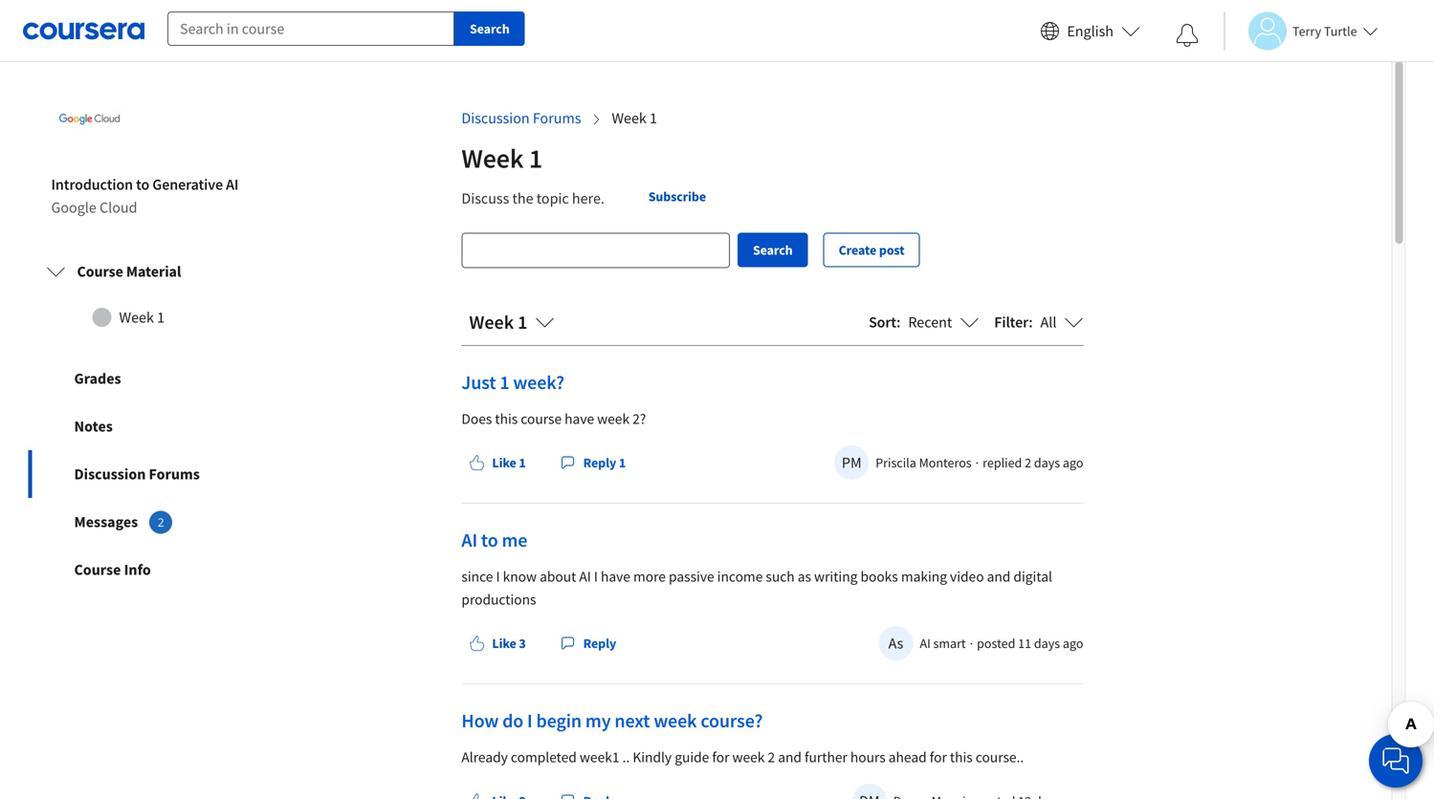 Task type: locate. For each thing, give the bounding box(es) containing it.
0 vertical spatial like
[[492, 454, 516, 472]]

chevron right image
[[589, 112, 604, 127]]

forums
[[533, 109, 581, 128], [149, 465, 200, 484]]

2 vertical spatial 2
[[768, 749, 775, 767]]

like down does this course have week 2?
[[492, 454, 516, 472]]

terry turtle button
[[1224, 12, 1378, 50]]

forums down notes link
[[149, 465, 200, 484]]

search button
[[455, 11, 525, 46], [738, 233, 808, 268]]

0 vertical spatial ·
[[976, 454, 979, 472]]

Search in course text field
[[167, 11, 455, 46]]

reply inside reply 1 link
[[583, 454, 616, 472]]

1 horizontal spatial search button
[[738, 233, 808, 268]]

all button
[[1041, 311, 1084, 334]]

post
[[879, 242, 905, 259]]

this left course..
[[950, 749, 973, 767]]

1 vertical spatial forums
[[149, 465, 200, 484]]

0 horizontal spatial and
[[778, 749, 802, 767]]

2?
[[633, 410, 646, 428]]

1 horizontal spatial and
[[987, 568, 1011, 586]]

as
[[888, 634, 904, 653]]

and left further
[[778, 749, 802, 767]]

as
[[798, 568, 811, 586]]

begin
[[536, 709, 582, 733]]

1 right chevron right icon
[[650, 109, 657, 128]]

terry
[[1293, 22, 1322, 40]]

· for ai to me
[[970, 635, 973, 652]]

1 up the just 1 week?
[[518, 310, 528, 334]]

priscila monteros
[[876, 454, 972, 472]]

discuss the topic here.
[[462, 189, 605, 208]]

just
[[462, 371, 496, 395]]

cloud
[[100, 198, 137, 217]]

reply inside reply link
[[583, 635, 616, 652]]

discussion forums link left chevron right icon
[[462, 109, 581, 128]]

2 horizontal spatial 2
[[1025, 454, 1032, 472]]

week down course?
[[732, 749, 765, 767]]

discussion forums down notes link
[[74, 465, 200, 484]]

ago right 11
[[1063, 635, 1084, 652]]

notes
[[74, 417, 113, 436]]

1 horizontal spatial forums
[[533, 109, 581, 128]]

i right since
[[496, 568, 500, 586]]

week up guide
[[654, 709, 697, 733]]

· right smart
[[970, 635, 973, 652]]

Search Input field
[[463, 234, 729, 268]]

discussion
[[462, 109, 530, 128], [74, 465, 146, 484]]

days
[[1034, 454, 1060, 472], [1034, 635, 1060, 652]]

days right replied
[[1034, 454, 1060, 472]]

0 vertical spatial forums
[[533, 109, 581, 128]]

2 reply from the top
[[583, 635, 616, 652]]

0 vertical spatial search
[[470, 20, 510, 37]]

course info link
[[28, 547, 304, 594]]

like 3
[[492, 635, 526, 652]]

thumbs up image down 'already'
[[469, 794, 485, 800]]

i right about
[[594, 568, 598, 586]]

discussion forums link
[[462, 109, 581, 128], [28, 451, 304, 499]]

ai inside the introduction to generative ai google cloud
[[226, 175, 239, 194]]

discuss
[[462, 189, 509, 208]]

help center image
[[1385, 750, 1408, 773]]

video
[[950, 568, 984, 586]]

0 vertical spatial have
[[565, 410, 594, 428]]

week?
[[513, 371, 564, 395]]

to left me
[[481, 529, 498, 552]]

0 vertical spatial days
[[1034, 454, 1060, 472]]

2 left further
[[768, 749, 775, 767]]

hours
[[851, 749, 886, 767]]

material
[[126, 262, 181, 281]]

1 vertical spatial have
[[601, 568, 630, 586]]

reply
[[583, 454, 616, 472], [583, 635, 616, 652]]

course
[[77, 262, 123, 281], [74, 561, 121, 580]]

course left info
[[74, 561, 121, 580]]

0 vertical spatial course
[[77, 262, 123, 281]]

days for ai to me
[[1034, 635, 1060, 652]]

0 horizontal spatial to
[[136, 175, 149, 194]]

do
[[502, 709, 524, 733]]

search
[[470, 20, 510, 37], [753, 242, 793, 259]]

·
[[976, 454, 979, 472], [970, 635, 973, 652]]

ai right generative
[[226, 175, 239, 194]]

2 right replied
[[1025, 454, 1032, 472]]

does this course have week 2?
[[462, 410, 646, 428]]

1 vertical spatial this
[[950, 749, 973, 767]]

1 vertical spatial to
[[481, 529, 498, 552]]

like 1
[[492, 454, 526, 472]]

1 vertical spatial discussion
[[74, 465, 146, 484]]

to inside the introduction to generative ai google cloud
[[136, 175, 149, 194]]

2 up course info link
[[158, 515, 164, 531]]

0 horizontal spatial discussion forums
[[74, 465, 200, 484]]

days for just 1 week?
[[1034, 454, 1060, 472]]

week 1 right chevron right icon
[[612, 109, 657, 128]]

0 vertical spatial search button
[[455, 11, 525, 46]]

grades
[[74, 370, 121, 389]]

ai to me link
[[462, 529, 528, 552]]

2 days from the top
[[1034, 635, 1060, 652]]

discussion up "messages" on the left bottom of page
[[74, 465, 146, 484]]

course left material
[[77, 262, 123, 281]]

1 inside like 1 button
[[519, 454, 526, 472]]

0 horizontal spatial for
[[712, 749, 730, 767]]

and right video on the bottom right of the page
[[987, 568, 1011, 586]]

like 1 button
[[462, 446, 534, 480]]

i right do
[[527, 709, 533, 733]]

have right "course"
[[565, 410, 594, 428]]

1 horizontal spatial discussion forums
[[462, 109, 581, 128]]

and inside since i know about ai i have more passive income such as writing   books making video and digital productions
[[987, 568, 1011, 586]]

0 vertical spatial 2
[[1025, 454, 1032, 472]]

1 vertical spatial like
[[492, 635, 516, 652]]

2 horizontal spatial week
[[732, 749, 765, 767]]

2 like from the top
[[492, 635, 516, 652]]

reply 1
[[583, 454, 626, 472]]

course for course info
[[74, 561, 121, 580]]

1 thumbs up image from the top
[[469, 455, 485, 471]]

week down course material
[[119, 308, 154, 327]]

week 1 down material
[[119, 308, 165, 327]]

1 up discuss the topic here.
[[529, 142, 543, 175]]

ai inside since i know about ai i have more passive income such as writing   books making video and digital productions
[[579, 568, 591, 586]]

1 vertical spatial week
[[654, 709, 697, 733]]

since i know about ai i have more passive income such as writing   books making video and digital productions
[[462, 568, 1052, 609]]

like inside like 1 button
[[492, 454, 516, 472]]

1 right just
[[500, 371, 510, 395]]

forums left chevron right icon
[[533, 109, 581, 128]]

1 vertical spatial thumbs up image
[[469, 794, 485, 800]]

discussion up discuss
[[462, 109, 530, 128]]

ai right about
[[579, 568, 591, 586]]

for right guide
[[712, 749, 730, 767]]

week 1 up discuss
[[462, 142, 543, 175]]

replied
[[983, 454, 1022, 472]]

0 vertical spatial and
[[987, 568, 1011, 586]]

1 horizontal spatial ·
[[976, 454, 979, 472]]

1 vertical spatial and
[[778, 749, 802, 767]]

1 horizontal spatial week
[[654, 709, 697, 733]]

week up discuss
[[462, 142, 524, 175]]

0 horizontal spatial search
[[470, 20, 510, 37]]

turtle
[[1324, 22, 1357, 40]]

1 days from the top
[[1034, 454, 1060, 472]]

1 horizontal spatial have
[[601, 568, 630, 586]]

1 down "course"
[[519, 454, 526, 472]]

discussion forums link up "messages" on the left bottom of page
[[28, 451, 304, 499]]

1 vertical spatial ·
[[970, 635, 973, 652]]

like left the 3
[[492, 635, 516, 652]]

week 1 button
[[469, 310, 554, 334]]

course inside course material dropdown button
[[77, 262, 123, 281]]

· left replied
[[976, 454, 979, 472]]

days right 11
[[1034, 635, 1060, 652]]

1 vertical spatial discussion forums
[[74, 465, 200, 484]]

1 reply from the top
[[583, 454, 616, 472]]

like
[[492, 454, 516, 472], [492, 635, 516, 652]]

to up the cloud
[[136, 175, 149, 194]]

1
[[650, 109, 657, 128], [529, 142, 543, 175], [157, 308, 165, 327], [518, 310, 528, 334], [500, 371, 510, 395], [519, 454, 526, 472], [619, 454, 626, 472]]

2 for from the left
[[930, 749, 947, 767]]

messages
[[74, 513, 138, 532]]

0 horizontal spatial ·
[[970, 635, 973, 652]]

0 horizontal spatial discussion forums link
[[28, 451, 304, 499]]

reply down does this course have week 2?
[[583, 454, 616, 472]]

to for introduction
[[136, 175, 149, 194]]

i
[[496, 568, 500, 586], [594, 568, 598, 586], [527, 709, 533, 733]]

to
[[136, 175, 149, 194], [481, 529, 498, 552]]

2
[[1025, 454, 1032, 472], [158, 515, 164, 531], [768, 749, 775, 767]]

for
[[712, 749, 730, 767], [930, 749, 947, 767]]

and
[[987, 568, 1011, 586], [778, 749, 802, 767]]

1 vertical spatial reply
[[583, 635, 616, 652]]

1 vertical spatial course
[[74, 561, 121, 580]]

course inside course info link
[[74, 561, 121, 580]]

search button for search in course text box
[[455, 11, 525, 46]]

0 vertical spatial reply
[[583, 454, 616, 472]]

1 horizontal spatial to
[[481, 529, 498, 552]]

thumbs up image
[[469, 636, 485, 652]]

this right does
[[495, 410, 518, 428]]

sort:
[[869, 313, 901, 332]]

ago right replied
[[1063, 454, 1084, 472]]

0 horizontal spatial week
[[597, 410, 630, 428]]

search button for "search input" field on the top of page
[[738, 233, 808, 268]]

ago for week?
[[1063, 454, 1084, 472]]

show notifications image
[[1176, 24, 1199, 47]]

1 ago from the top
[[1063, 454, 1084, 472]]

0 horizontal spatial search button
[[455, 11, 525, 46]]

ai
[[226, 175, 239, 194], [462, 529, 477, 552], [579, 568, 591, 586], [920, 635, 931, 652]]

create
[[839, 242, 877, 259]]

0 vertical spatial discussion
[[462, 109, 530, 128]]

1 horizontal spatial search
[[753, 242, 793, 259]]

1 vertical spatial search
[[753, 242, 793, 259]]

0 vertical spatial discussion forums
[[462, 109, 581, 128]]

for right ahead
[[930, 749, 947, 767]]

0 vertical spatial ago
[[1063, 454, 1084, 472]]

ai smart
[[920, 635, 966, 652]]

1 like from the top
[[492, 454, 516, 472]]

ahead
[[889, 749, 927, 767]]

reply for reply
[[583, 635, 616, 652]]

google
[[51, 198, 96, 217]]

2 ago from the top
[[1063, 635, 1084, 652]]

income
[[717, 568, 763, 586]]

week left 2?
[[597, 410, 630, 428]]

1 vertical spatial days
[[1034, 635, 1060, 652]]

reply right the 3
[[583, 635, 616, 652]]

week up just
[[469, 310, 514, 334]]

week 1 link
[[46, 299, 286, 337]]

week 1
[[612, 109, 657, 128], [462, 142, 543, 175], [119, 308, 165, 327], [469, 310, 528, 334]]

1 down course material dropdown button
[[157, 308, 165, 327]]

1 vertical spatial search button
[[738, 233, 808, 268]]

1 horizontal spatial discussion forums link
[[462, 109, 581, 128]]

like for 1
[[492, 454, 516, 472]]

1 horizontal spatial for
[[930, 749, 947, 767]]

1 down does this course have week 2?
[[619, 454, 626, 472]]

1 vertical spatial ago
[[1063, 635, 1084, 652]]

have inside since i know about ai i have more passive income such as writing   books making video and digital productions
[[601, 568, 630, 586]]

0 vertical spatial thumbs up image
[[469, 455, 485, 471]]

0 vertical spatial to
[[136, 175, 149, 194]]

discussion forums left chevron right icon
[[462, 109, 581, 128]]

1 vertical spatial 2
[[158, 515, 164, 531]]

1 inside reply 1 link
[[619, 454, 626, 472]]

thumbs up image
[[469, 455, 485, 471], [469, 794, 485, 800]]

0 horizontal spatial this
[[495, 410, 518, 428]]

0 horizontal spatial discussion
[[74, 465, 146, 484]]

productions
[[462, 591, 536, 609]]

have left more
[[601, 568, 630, 586]]

0 horizontal spatial i
[[496, 568, 500, 586]]

thumbs up image inside like 1 button
[[469, 455, 485, 471]]

like inside like 3 'button'
[[492, 635, 516, 652]]

thumbs up image left 'like 1'
[[469, 455, 485, 471]]

reply 1 link
[[553, 446, 634, 480]]

chat with us image
[[1381, 746, 1411, 777]]



Task type: describe. For each thing, give the bounding box(es) containing it.
completed
[[511, 749, 577, 767]]

guide
[[675, 749, 709, 767]]

recent button
[[908, 311, 979, 334]]

subscribe
[[649, 188, 706, 205]]

making
[[901, 568, 947, 586]]

course?
[[701, 709, 763, 733]]

week1
[[580, 749, 620, 767]]

pm
[[842, 453, 862, 473]]

0 horizontal spatial forums
[[149, 465, 200, 484]]

already
[[462, 749, 508, 767]]

my
[[586, 709, 611, 733]]

how do i begin my next week course?
[[462, 709, 763, 733]]

terry turtle
[[1293, 22, 1357, 40]]

1 horizontal spatial 2
[[768, 749, 775, 767]]

week right chevron right icon
[[612, 109, 647, 128]]

0 vertical spatial discussion forums link
[[462, 109, 581, 128]]

know
[[503, 568, 537, 586]]

1 horizontal spatial i
[[527, 709, 533, 733]]

since
[[462, 568, 493, 586]]

week 1 up the just 1 week?
[[469, 310, 528, 334]]

course
[[521, 410, 562, 428]]

search for search button associated with search in course text box
[[470, 20, 510, 37]]

0 vertical spatial week
[[597, 410, 630, 428]]

already completed week1 .. kindly guide for week 2 and further hours ahead for this course..
[[462, 749, 1024, 767]]

about
[[540, 568, 576, 586]]

info
[[124, 561, 151, 580]]

2 thumbs up image from the top
[[469, 794, 485, 800]]

to for ai
[[481, 529, 498, 552]]

such
[[766, 568, 795, 586]]

introduction to generative ai google cloud
[[51, 175, 239, 217]]

ai up since
[[462, 529, 477, 552]]

course for course material
[[77, 262, 123, 281]]

· for just 1 week?
[[976, 454, 979, 472]]

just 1 week? link
[[462, 371, 564, 395]]

course..
[[976, 749, 1024, 767]]

recent
[[908, 313, 952, 332]]

just 1 week?
[[462, 371, 564, 395]]

0 horizontal spatial 2
[[158, 515, 164, 531]]

how
[[462, 709, 499, 733]]

priscila
[[876, 454, 916, 472]]

2 vertical spatial week
[[732, 749, 765, 767]]

further
[[805, 749, 848, 767]]

course info
[[74, 561, 151, 580]]

create post button
[[823, 233, 920, 268]]

like for to
[[492, 635, 516, 652]]

does
[[462, 410, 492, 428]]

3
[[519, 635, 526, 652]]

1 for from the left
[[712, 749, 730, 767]]

2 horizontal spatial i
[[594, 568, 598, 586]]

books
[[861, 568, 898, 586]]

posted
[[977, 635, 1016, 652]]

more
[[633, 568, 666, 586]]

ago for me
[[1063, 635, 1084, 652]]

0 vertical spatial this
[[495, 410, 518, 428]]

search for search button corresponding to "search input" field on the top of page
[[753, 242, 793, 259]]

create post
[[839, 242, 905, 259]]

ai to me
[[462, 529, 528, 552]]

all
[[1041, 313, 1057, 332]]

english button
[[1033, 0, 1148, 62]]

1 vertical spatial discussion forums link
[[28, 451, 304, 499]]

how do i begin my next week course? link
[[462, 709, 763, 733]]

notes link
[[28, 403, 304, 451]]

like 3 button
[[462, 627, 534, 661]]

1 horizontal spatial discussion
[[462, 109, 530, 128]]

introduction
[[51, 175, 133, 194]]

grades link
[[28, 355, 304, 403]]

1 horizontal spatial this
[[950, 749, 973, 767]]

reply link
[[553, 627, 624, 661]]

1 inside week 1 link
[[157, 308, 165, 327]]

course material
[[77, 262, 181, 281]]

0 horizontal spatial have
[[565, 410, 594, 428]]

here.
[[572, 189, 605, 208]]

reply for reply 1
[[583, 454, 616, 472]]

..
[[622, 749, 630, 767]]

digital
[[1014, 568, 1052, 586]]

ai left smart
[[920, 635, 931, 652]]

writing
[[814, 568, 858, 586]]

smart
[[933, 635, 966, 652]]

generative
[[152, 175, 223, 194]]

coursera image
[[23, 16, 144, 46]]

course material button
[[31, 245, 301, 299]]

next
[[615, 709, 650, 733]]

me
[[502, 529, 528, 552]]

subscribe button
[[620, 180, 735, 214]]

11
[[1018, 635, 1032, 652]]

passive
[[669, 568, 714, 586]]

· posted 11 days ago
[[970, 635, 1084, 652]]

google cloud image
[[51, 81, 128, 158]]

· replied 2 days ago
[[976, 454, 1084, 472]]

monteros
[[919, 454, 972, 472]]

kindly
[[633, 749, 672, 767]]

the
[[512, 189, 533, 208]]

filter:
[[994, 313, 1033, 332]]

english
[[1067, 22, 1114, 41]]



Task type: vqa. For each thing, say whether or not it's contained in the screenshot.
Earn Your Degree Collection element
no



